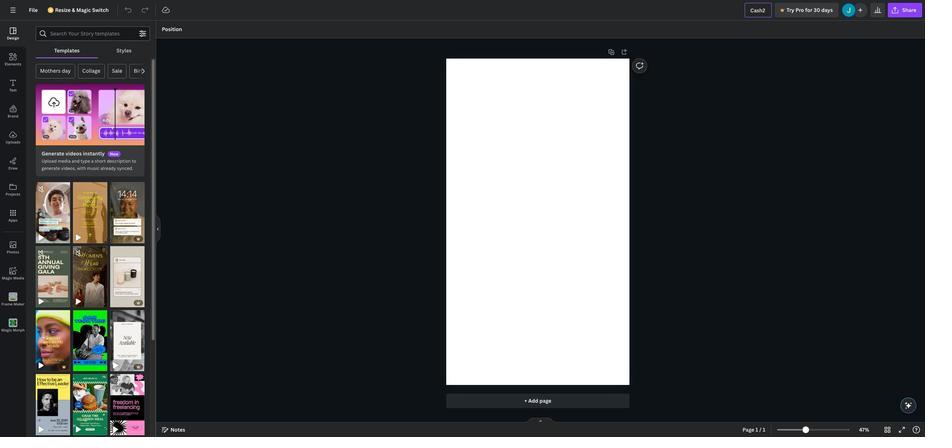 Task type: describe. For each thing, give the bounding box(es) containing it.
hide image
[[156, 212, 161, 246]]

fashion your story in yellow brown beige chic mismatched type style group
[[73, 242, 107, 307]]

beauty story ad in teal white elegant labels style group
[[36, 178, 70, 244]]

neutral now available promotion video instagram story group
[[110, 306, 145, 371]]

side panel tab list
[[0, 21, 26, 339]]

khaki warm ui giveaway business instagram story image
[[110, 246, 145, 307]]

khaki warm ui giveaway business instagram story group
[[110, 242, 145, 307]]

magic video example usage image
[[36, 84, 145, 146]]

charity gala your story in dark green light yellow classy minimalist style group
[[36, 242, 70, 307]]

personal brand your story in fuchsia black cream anti-design style group
[[110, 370, 145, 435]]

brown warm ui giveaway message notification business instagram story group
[[110, 178, 145, 244]]

Design title text field
[[745, 3, 773, 17]]



Task type: locate. For each thing, give the bounding box(es) containing it.
show pages image
[[524, 418, 558, 424]]

neon yellow and pink gen z adorkable sustainable brands sustainable fashion instagram story group
[[36, 306, 70, 371]]

yellow gray contemporary cool business and networking story ad group
[[36, 370, 70, 435]]

blue neon green black spunky geometric tech & business podcast instagram story group
[[73, 306, 107, 371]]

brown warm ui giveaway message notification business instagram story image
[[110, 182, 145, 244]]

food & restaurant promo instagram story in green yellow bold nostalgia style group
[[73, 370, 107, 435]]

Search Your Story templates search field
[[50, 27, 136, 41]]

Zoom button
[[853, 424, 877, 436]]

main menu bar
[[0, 0, 926, 21]]

neon green beige white outreach program type and photocentric trendy church announcement instagram story group
[[73, 178, 107, 244]]



Task type: vqa. For each thing, say whether or not it's contained in the screenshot.
1 corresponding to of
no



